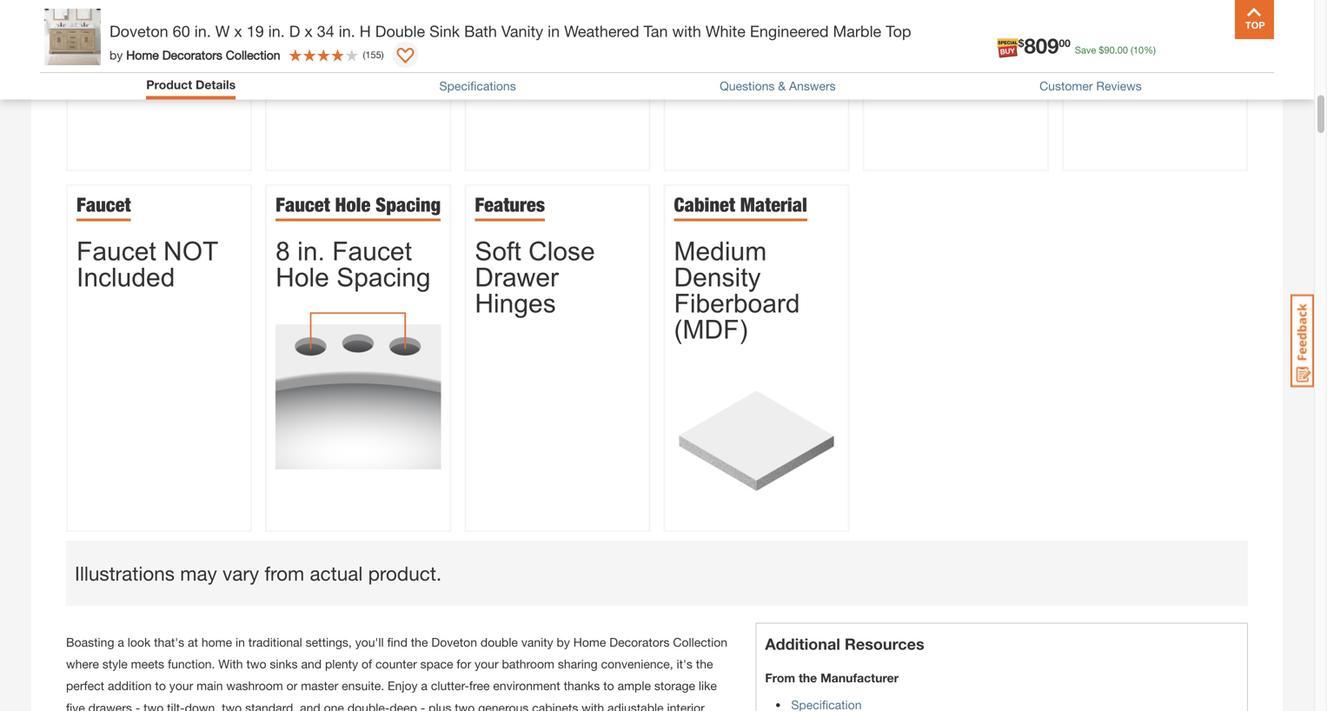 Task type: locate. For each thing, give the bounding box(es) containing it.
1 horizontal spatial (
[[1131, 44, 1134, 56]]

1 horizontal spatial your
[[475, 657, 499, 671]]

0 horizontal spatial $
[[1019, 37, 1025, 49]]

1 horizontal spatial $
[[1099, 44, 1105, 56]]

decorators down 60
[[162, 48, 222, 62]]

meets
[[131, 657, 164, 671]]

decorators up convenience,
[[610, 635, 670, 649]]

product details button
[[146, 77, 236, 95], [146, 77, 236, 92]]

by right "product image"
[[110, 48, 123, 62]]

where
[[66, 657, 99, 671]]

you'll
[[355, 635, 384, 649]]

$
[[1019, 37, 1025, 49], [1099, 44, 1105, 56]]

home up 'product'
[[126, 48, 159, 62]]

( 155 )
[[363, 49, 384, 60]]

doveton up the for
[[432, 635, 477, 649]]

( right .
[[1131, 44, 1134, 56]]

manufacturer
[[821, 671, 899, 685]]

( left )
[[363, 49, 365, 60]]

with inside boasting a look that's at home in traditional settings, you'll find the doveton double vanity by home decorators collection where style meets function. with two sinks and plenty of counter space for your bathroom sharing convenience, it's the perfect addition to your main washroom or master ensuite. enjoy a clutter-free environment thanks to ample storage like five drawers - two tilt-down, two standard, and one double-deep - plus two generous cabinets with adjustable inter
[[582, 701, 604, 711]]

customer reviews button
[[1040, 79, 1142, 93], [1040, 79, 1142, 93]]

by right vanity
[[557, 635, 570, 649]]

x
[[234, 22, 242, 40], [305, 22, 313, 40]]

decorators
[[162, 48, 222, 62], [610, 635, 670, 649]]

1 horizontal spatial 00
[[1118, 44, 1128, 56]]

in right "home"
[[236, 635, 245, 649]]

0 horizontal spatial (
[[363, 49, 365, 60]]

with down thanks
[[582, 701, 604, 711]]

0 vertical spatial your
[[475, 657, 499, 671]]

a
[[118, 635, 124, 649], [421, 679, 428, 693]]

90
[[1105, 44, 1115, 56]]

style
[[102, 657, 128, 671]]

0 horizontal spatial with
[[582, 701, 604, 711]]

the right it's at the right of the page
[[696, 657, 713, 671]]

1 horizontal spatial doveton
[[432, 635, 477, 649]]

to down the meets
[[155, 679, 166, 693]]

by home decorators collection
[[110, 48, 280, 62]]

your right the for
[[475, 657, 499, 671]]

x right d
[[305, 22, 313, 40]]

a right enjoy
[[421, 679, 428, 693]]

0 horizontal spatial in
[[236, 635, 245, 649]]

00 left save
[[1059, 37, 1071, 49]]

top
[[886, 22, 912, 40]]

in. left "h"
[[339, 22, 355, 40]]

plus
[[429, 701, 452, 711]]

thanks
[[564, 679, 600, 693]]

1 horizontal spatial to
[[604, 679, 614, 693]]

1 horizontal spatial x
[[305, 22, 313, 40]]

1 horizontal spatial a
[[421, 679, 428, 693]]

two up washroom at bottom left
[[246, 657, 266, 671]]

0 vertical spatial collection
[[226, 48, 280, 62]]

to left "ample"
[[604, 679, 614, 693]]

decorators inside boasting a look that's at home in traditional settings, you'll find the doveton double vanity by home decorators collection where style meets function. with two sinks and plenty of counter space for your bathroom sharing convenience, it's the perfect addition to your main washroom or master ensuite. enjoy a clutter-free environment thanks to ample storage like five drawers - two tilt-down, two standard, and one double-deep - plus two generous cabinets with adjustable inter
[[610, 635, 670, 649]]

0 horizontal spatial your
[[169, 679, 193, 693]]

0 horizontal spatial x
[[234, 22, 242, 40]]

1 vertical spatial with
[[582, 701, 604, 711]]

0 horizontal spatial home
[[126, 48, 159, 62]]

0 vertical spatial in
[[548, 22, 560, 40]]

1 horizontal spatial -
[[421, 701, 425, 711]]

collection inside boasting a look that's at home in traditional settings, you'll find the doveton double vanity by home decorators collection where style meets function. with two sinks and plenty of counter space for your bathroom sharing convenience, it's the perfect addition to your main washroom or master ensuite. enjoy a clutter-free environment thanks to ample storage like five drawers - two tilt-down, two standard, and one double-deep - plus two generous cabinets with adjustable inter
[[673, 635, 728, 649]]

$ left save
[[1019, 37, 1025, 49]]

with right "tan"
[[672, 22, 701, 40]]

generous
[[478, 701, 529, 711]]

0 horizontal spatial by
[[110, 48, 123, 62]]

questions & answers button
[[720, 79, 836, 93], [720, 79, 836, 93]]

0 vertical spatial doveton
[[110, 22, 168, 40]]

2 in. from the left
[[268, 22, 285, 40]]

0 vertical spatial and
[[301, 657, 322, 671]]

the right from
[[799, 671, 817, 685]]

and down master
[[300, 701, 321, 711]]

00 right 90
[[1118, 44, 1128, 56]]

product details
[[146, 77, 236, 92]]

0 horizontal spatial -
[[135, 701, 140, 711]]

home up sharing
[[574, 635, 606, 649]]

0 horizontal spatial 00
[[1059, 37, 1071, 49]]

00 inside $ 809 00
[[1059, 37, 1071, 49]]

1 vertical spatial home
[[574, 635, 606, 649]]

the right the find
[[411, 635, 428, 649]]

product
[[146, 77, 192, 92]]

your
[[475, 657, 499, 671], [169, 679, 193, 693]]

collection
[[226, 48, 280, 62], [673, 635, 728, 649]]

0 horizontal spatial to
[[155, 679, 166, 693]]

0 horizontal spatial a
[[118, 635, 124, 649]]

.
[[1115, 44, 1118, 56]]

1 horizontal spatial with
[[672, 22, 701, 40]]

boasting a look that's at home in traditional settings, you'll find the doveton double vanity by home decorators collection where style meets function. with two sinks and plenty of counter space for your bathroom sharing convenience, it's the perfect addition to your main washroom or master ensuite. enjoy a clutter-free environment thanks to ample storage like five drawers - two tilt-down, two standard, and one double-deep - plus two generous cabinets with adjustable inter
[[66, 635, 728, 711]]

resources
[[845, 634, 925, 653]]

two
[[246, 657, 266, 671], [144, 701, 164, 711], [222, 701, 242, 711], [455, 701, 475, 711]]

1 vertical spatial your
[[169, 679, 193, 693]]

product image image
[[44, 9, 101, 65]]

answers
[[789, 79, 836, 93]]

enjoy
[[388, 679, 418, 693]]

home inside boasting a look that's at home in traditional settings, you'll find the doveton double vanity by home decorators collection where style meets function. with two sinks and plenty of counter space for your bathroom sharing convenience, it's the perfect addition to your main washroom or master ensuite. enjoy a clutter-free environment thanks to ample storage like five drawers - two tilt-down, two standard, and one double-deep - plus two generous cabinets with adjustable inter
[[574, 635, 606, 649]]

to
[[155, 679, 166, 693], [604, 679, 614, 693]]

in. left d
[[268, 22, 285, 40]]

&
[[778, 79, 786, 93]]

cabinets
[[532, 701, 578, 711]]

1 horizontal spatial collection
[[673, 635, 728, 649]]

function.
[[168, 657, 215, 671]]

0 horizontal spatial decorators
[[162, 48, 222, 62]]

with
[[672, 22, 701, 40], [582, 701, 604, 711]]

1 horizontal spatial in.
[[268, 22, 285, 40]]

in right vanity
[[548, 22, 560, 40]]

(
[[1131, 44, 1134, 56], [363, 49, 365, 60]]

1 vertical spatial in
[[236, 635, 245, 649]]

engineered
[[750, 22, 829, 40]]

0 vertical spatial with
[[672, 22, 701, 40]]

2 to from the left
[[604, 679, 614, 693]]

collection down "19"
[[226, 48, 280, 62]]

ensuite.
[[342, 679, 384, 693]]

0 horizontal spatial in.
[[194, 22, 211, 40]]

master
[[301, 679, 338, 693]]

that's
[[154, 635, 184, 649]]

1 horizontal spatial decorators
[[610, 635, 670, 649]]

0 horizontal spatial doveton
[[110, 22, 168, 40]]

- down addition
[[135, 701, 140, 711]]

2 horizontal spatial in.
[[339, 22, 355, 40]]

home
[[126, 48, 159, 62], [574, 635, 606, 649]]

1 horizontal spatial by
[[557, 635, 570, 649]]

in. left w
[[194, 22, 211, 40]]

your up tilt-
[[169, 679, 193, 693]]

doveton left 60
[[110, 22, 168, 40]]

collection up it's at the right of the page
[[673, 635, 728, 649]]

2 - from the left
[[421, 701, 425, 711]]

1 vertical spatial by
[[557, 635, 570, 649]]

-
[[135, 701, 140, 711], [421, 701, 425, 711]]

1 vertical spatial doveton
[[432, 635, 477, 649]]

of
[[362, 657, 372, 671]]

$ left .
[[1099, 44, 1105, 56]]

1 horizontal spatial in
[[548, 22, 560, 40]]

from
[[765, 671, 796, 685]]

customer
[[1040, 79, 1093, 93]]

- left the plus
[[421, 701, 425, 711]]

0 vertical spatial decorators
[[162, 48, 222, 62]]

10
[[1134, 44, 1144, 56]]

x right w
[[234, 22, 242, 40]]

1 vertical spatial collection
[[673, 635, 728, 649]]

1 vertical spatial decorators
[[610, 635, 670, 649]]

and up master
[[301, 657, 322, 671]]

doveton
[[110, 22, 168, 40], [432, 635, 477, 649]]

deep
[[390, 701, 417, 711]]

1 horizontal spatial home
[[574, 635, 606, 649]]

w
[[215, 22, 230, 40]]

34
[[317, 22, 335, 40]]

double
[[481, 635, 518, 649]]

a left look
[[118, 635, 124, 649]]



Task type: vqa. For each thing, say whether or not it's contained in the screenshot.
the bottommost limited
no



Task type: describe. For each thing, give the bounding box(es) containing it.
customer reviews
[[1040, 79, 1142, 93]]

five
[[66, 701, 85, 711]]

1 vertical spatial and
[[300, 701, 321, 711]]

by inside boasting a look that's at home in traditional settings, you'll find the doveton double vanity by home decorators collection where style meets function. with two sinks and plenty of counter space for your bathroom sharing convenience, it's the perfect addition to your main washroom or master ensuite. enjoy a clutter-free environment thanks to ample storage like five drawers - two tilt-down, two standard, and one double-deep - plus two generous cabinets with adjustable inter
[[557, 635, 570, 649]]

settings,
[[306, 635, 352, 649]]

h
[[360, 22, 371, 40]]

sinks
[[270, 657, 298, 671]]

adjustable
[[608, 701, 664, 711]]

tilt-
[[167, 701, 185, 711]]

additional
[[765, 634, 841, 653]]

sink
[[430, 22, 460, 40]]

environment
[[493, 679, 560, 693]]

addition
[[108, 679, 152, 693]]

two down main at the left of page
[[222, 701, 242, 711]]

top button
[[1235, 0, 1275, 39]]

d
[[289, 22, 300, 40]]

in inside boasting a look that's at home in traditional settings, you'll find the doveton double vanity by home decorators collection where style meets function. with two sinks and plenty of counter space for your bathroom sharing convenience, it's the perfect addition to your main washroom or master ensuite. enjoy a clutter-free environment thanks to ample storage like five drawers - two tilt-down, two standard, and one double-deep - plus two generous cabinets with adjustable inter
[[236, 635, 245, 649]]

0 horizontal spatial the
[[411, 635, 428, 649]]

0 vertical spatial a
[[118, 635, 124, 649]]

reviews
[[1097, 79, 1142, 93]]

look
[[128, 635, 151, 649]]

questions & answers
[[720, 79, 836, 93]]

from the manufacturer
[[765, 671, 899, 685]]

it's
[[677, 657, 693, 671]]

0 vertical spatial by
[[110, 48, 123, 62]]

save
[[1075, 44, 1097, 56]]

809
[[1025, 33, 1059, 58]]

bath
[[464, 22, 497, 40]]

one
[[324, 701, 344, 711]]

questions
[[720, 79, 775, 93]]

at
[[188, 635, 198, 649]]

vanity
[[521, 635, 554, 649]]

1 horizontal spatial the
[[696, 657, 713, 671]]

standard,
[[245, 701, 297, 711]]

space
[[420, 657, 453, 671]]

$ 809 00
[[1019, 33, 1071, 58]]

2 horizontal spatial the
[[799, 671, 817, 685]]

1 - from the left
[[135, 701, 140, 711]]

for
[[457, 657, 471, 671]]

double-
[[348, 701, 390, 711]]

1 in. from the left
[[194, 22, 211, 40]]

specifications
[[440, 79, 516, 93]]

plenty
[[325, 657, 358, 671]]

weathered
[[564, 22, 639, 40]]

additional resources
[[765, 634, 925, 653]]

main
[[197, 679, 223, 693]]

save $ 90 . 00 ( 10 %)
[[1075, 44, 1156, 56]]

home
[[202, 635, 232, 649]]

storage
[[655, 679, 696, 693]]

19
[[247, 22, 264, 40]]

doveton inside boasting a look that's at home in traditional settings, you'll find the doveton double vanity by home decorators collection where style meets function. with two sinks and plenty of counter space for your bathroom sharing convenience, it's the perfect addition to your main washroom or master ensuite. enjoy a clutter-free environment thanks to ample storage like five drawers - two tilt-down, two standard, and one double-deep - plus two generous cabinets with adjustable inter
[[432, 635, 477, 649]]

60
[[173, 22, 190, 40]]

white
[[706, 22, 746, 40]]

perfect
[[66, 679, 104, 693]]

find
[[387, 635, 408, 649]]

sharing
[[558, 657, 598, 671]]

%)
[[1144, 44, 1156, 56]]

double
[[375, 22, 425, 40]]

or
[[287, 679, 298, 693]]

drawers
[[88, 701, 132, 711]]

1 vertical spatial a
[[421, 679, 428, 693]]

0 horizontal spatial collection
[[226, 48, 280, 62]]

convenience,
[[601, 657, 673, 671]]

2 x from the left
[[305, 22, 313, 40]]

two left tilt-
[[144, 701, 164, 711]]

traditional
[[248, 635, 302, 649]]

ample
[[618, 679, 651, 693]]

clutter-
[[431, 679, 469, 693]]

display image
[[397, 48, 414, 65]]

$ inside $ 809 00
[[1019, 37, 1025, 49]]

like
[[699, 679, 717, 693]]

counter
[[376, 657, 417, 671]]

free
[[469, 679, 490, 693]]

feedback link image
[[1291, 294, 1315, 388]]

1 to from the left
[[155, 679, 166, 693]]

marble
[[833, 22, 882, 40]]

3 in. from the left
[[339, 22, 355, 40]]

down,
[[185, 701, 218, 711]]

1 x from the left
[[234, 22, 242, 40]]

details
[[196, 77, 236, 92]]

doveton 60 in. w x 19 in. d x 34 in. h double sink bath vanity in weathered tan with white engineered marble top
[[110, 22, 912, 40]]

boasting
[[66, 635, 114, 649]]

155
[[365, 49, 381, 60]]

tan
[[644, 22, 668, 40]]

)
[[381, 49, 384, 60]]

with
[[218, 657, 243, 671]]

two right the plus
[[455, 701, 475, 711]]

0 vertical spatial home
[[126, 48, 159, 62]]

washroom
[[226, 679, 283, 693]]

bathroom
[[502, 657, 555, 671]]

vanity
[[501, 22, 544, 40]]



